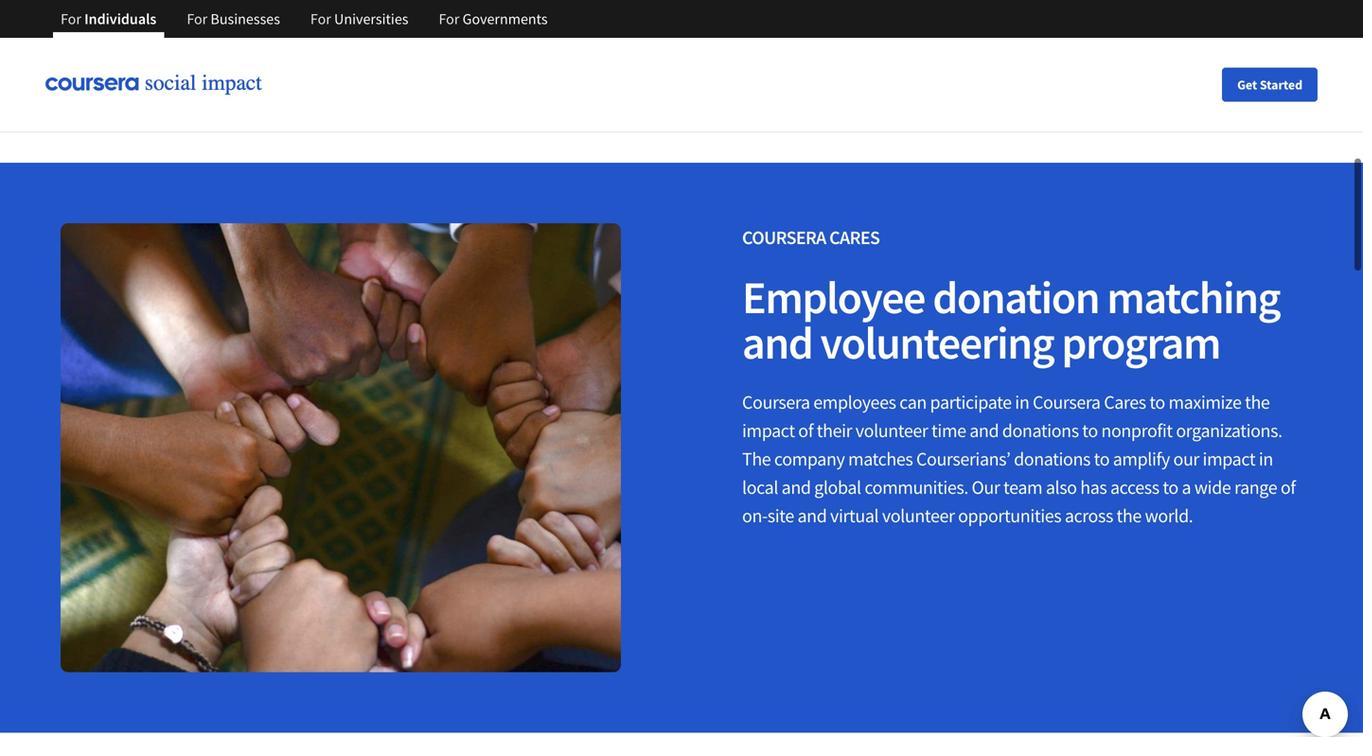 Task type: describe. For each thing, give the bounding box(es) containing it.
site
[[768, 504, 794, 528]]

local
[[742, 476, 779, 500]]

employee donation matching and volunteering program
[[742, 269, 1281, 371]]

our
[[1174, 447, 1200, 471]]

businesses
[[211, 9, 280, 28]]

access
[[1111, 476, 1160, 500]]

goodwill image
[[501, 18, 556, 95]]

across
[[1065, 504, 1114, 528]]

to left the a
[[1163, 476, 1179, 500]]

for for businesses
[[187, 9, 208, 28]]

for universities
[[311, 9, 409, 28]]

courserians'
[[917, 447, 1011, 471]]

matches
[[849, 447, 913, 471]]

to up nonprofit
[[1150, 391, 1166, 414]]

1 vertical spatial in
[[1259, 447, 1274, 471]]

has
[[1081, 476, 1107, 500]]

and inside employee donation matching and volunteering program
[[742, 314, 813, 371]]

1 horizontal spatial the
[[1245, 391, 1270, 414]]

employees
[[814, 391, 896, 414]]

for for universities
[[311, 9, 331, 28]]

company
[[775, 447, 845, 471]]

participate
[[931, 391, 1012, 414]]

cares inside "coursera employees can participate in coursera cares to maximize the impact of their volunteer time and donations to nonprofit organizations. the company matches courserians' donations to amplify our impact in local and global communities. our team also has access to a wide range of on-site and virtual volunteer opportunities across the world."
[[1104, 391, 1147, 414]]

organizations.
[[1177, 419, 1283, 443]]

our
[[972, 476, 1001, 500]]

program
[[1062, 314, 1221, 371]]

matching
[[1107, 269, 1281, 326]]

the
[[742, 447, 771, 471]]

act now image
[[271, 37, 412, 76]]

0 vertical spatial of
[[799, 419, 814, 443]]

universities
[[334, 9, 409, 28]]

0 vertical spatial impact
[[742, 419, 795, 443]]

team
[[1004, 476, 1043, 500]]

nonprofit
[[1102, 419, 1173, 443]]

social impact logo image
[[45, 72, 273, 97]]

0 vertical spatial cares
[[830, 226, 880, 250]]

0 vertical spatial volunteer
[[856, 419, 929, 443]]



Task type: vqa. For each thing, say whether or not it's contained in the screenshot.
bottommost the What
no



Task type: locate. For each thing, give the bounding box(es) containing it.
0 vertical spatial the
[[1245, 391, 1270, 414]]

for for governments
[[439, 9, 460, 28]]

for up act now image
[[311, 9, 331, 28]]

global
[[815, 476, 862, 500]]

started
[[1260, 76, 1303, 93]]

coursera cares
[[742, 226, 880, 250]]

in right the participate
[[1016, 391, 1030, 414]]

employee
[[742, 269, 925, 326]]

time
[[932, 419, 967, 443]]

of left their
[[799, 419, 814, 443]]

volunteer
[[856, 419, 929, 443], [883, 504, 955, 528]]

a
[[1182, 476, 1192, 500]]

governments
[[463, 9, 548, 28]]

0 horizontal spatial of
[[799, 419, 814, 443]]

for individuals
[[61, 9, 157, 28]]

1 for from the left
[[61, 9, 81, 28]]

coursera for coursera cares
[[742, 226, 827, 250]]

for businesses
[[187, 9, 280, 28]]

coursera cares image
[[61, 224, 621, 673]]

of right range
[[1281, 476, 1296, 500]]

banner navigation
[[45, 0, 563, 38]]

for left individuals
[[61, 9, 81, 28]]

can
[[900, 391, 927, 414]]

donations
[[1003, 419, 1079, 443], [1014, 447, 1091, 471]]

in up range
[[1259, 447, 1274, 471]]

for for individuals
[[61, 9, 81, 28]]

the down the access
[[1117, 504, 1142, 528]]

for left governments
[[439, 9, 460, 28]]

0 vertical spatial in
[[1016, 391, 1030, 414]]

coursera employees can participate in coursera cares to maximize the impact of their volunteer time and donations to nonprofit organizations. the company matches courserians' donations to amplify our impact in local and global communities. our team also has access to a wide range of on-site and virtual volunteer opportunities across the world.
[[742, 391, 1296, 528]]

minds matter image
[[84, 40, 225, 73]]

1 vertical spatial cares
[[1104, 391, 1147, 414]]

in
[[1016, 391, 1030, 414], [1259, 447, 1274, 471]]

1 vertical spatial volunteer
[[883, 504, 955, 528]]

to up has
[[1094, 447, 1110, 471]]

volunteering
[[821, 314, 1054, 371]]

donation
[[933, 269, 1100, 326]]

of
[[799, 419, 814, 443], [1281, 476, 1296, 500]]

0 horizontal spatial cares
[[830, 226, 880, 250]]

amplify
[[1113, 447, 1170, 471]]

for left businesses at the top left of the page
[[187, 9, 208, 28]]

cares up employee
[[830, 226, 880, 250]]

impact down organizations.
[[1203, 447, 1256, 471]]

4 for from the left
[[439, 9, 460, 28]]

2 for from the left
[[187, 9, 208, 28]]

coursera up also
[[1033, 391, 1101, 414]]

coursera for coursera employees can participate in coursera cares to maximize the impact of their volunteer time and donations to nonprofit organizations. the company matches courserians' donations to amplify our impact in local and global communities. our team also has access to a wide range of on-site and virtual volunteer opportunities across the world.
[[742, 391, 810, 414]]

opportunities
[[959, 504, 1062, 528]]

coursera up the
[[742, 391, 810, 414]]

get started button
[[1223, 68, 1318, 102]]

1 vertical spatial impact
[[1203, 447, 1256, 471]]

communities.
[[865, 476, 969, 500]]

donations up the team at bottom right
[[1003, 419, 1079, 443]]

1 vertical spatial donations
[[1014, 447, 1091, 471]]

volunteer up matches
[[856, 419, 929, 443]]

coursera
[[742, 226, 827, 250], [742, 391, 810, 414], [1033, 391, 1101, 414]]

individuals
[[84, 9, 157, 28]]

donations up also
[[1014, 447, 1091, 471]]

cares
[[830, 226, 880, 250], [1104, 391, 1147, 414]]

1 horizontal spatial cares
[[1104, 391, 1147, 414]]

0 horizontal spatial in
[[1016, 391, 1030, 414]]

world.
[[1145, 504, 1194, 528]]

coursera up employee
[[742, 226, 827, 250]]

0 horizontal spatial the
[[1117, 504, 1142, 528]]

the up organizations.
[[1245, 391, 1270, 414]]

wide
[[1195, 476, 1232, 500]]

cares up nonprofit
[[1104, 391, 1147, 414]]

impact
[[742, 419, 795, 443], [1203, 447, 1256, 471]]

0 horizontal spatial impact
[[742, 419, 795, 443]]

get started
[[1238, 76, 1303, 93]]

and
[[742, 314, 813, 371], [970, 419, 999, 443], [782, 476, 811, 500], [798, 504, 827, 528]]

virtual
[[831, 504, 879, 528]]

1 vertical spatial of
[[1281, 476, 1296, 500]]

to
[[1150, 391, 1166, 414], [1083, 419, 1098, 443], [1094, 447, 1110, 471], [1163, 476, 1179, 500]]

1 horizontal spatial of
[[1281, 476, 1296, 500]]

0 vertical spatial donations
[[1003, 419, 1079, 443]]

for governments
[[439, 9, 548, 28]]

maximize
[[1169, 391, 1242, 414]]

also
[[1046, 476, 1077, 500]]

impact up the
[[742, 419, 795, 443]]

to left nonprofit
[[1083, 419, 1098, 443]]

their
[[817, 419, 853, 443]]

range
[[1235, 476, 1278, 500]]

volunteer down communities.
[[883, 504, 955, 528]]

the
[[1245, 391, 1270, 414], [1117, 504, 1142, 528]]

1 horizontal spatial in
[[1259, 447, 1274, 471]]

1 vertical spatial the
[[1117, 504, 1142, 528]]

1 horizontal spatial impact
[[1203, 447, 1256, 471]]

for
[[61, 9, 81, 28], [187, 9, 208, 28], [311, 9, 331, 28], [439, 9, 460, 28]]

get
[[1238, 76, 1258, 93]]

on-
[[742, 504, 768, 528]]

3 for from the left
[[311, 9, 331, 28]]



